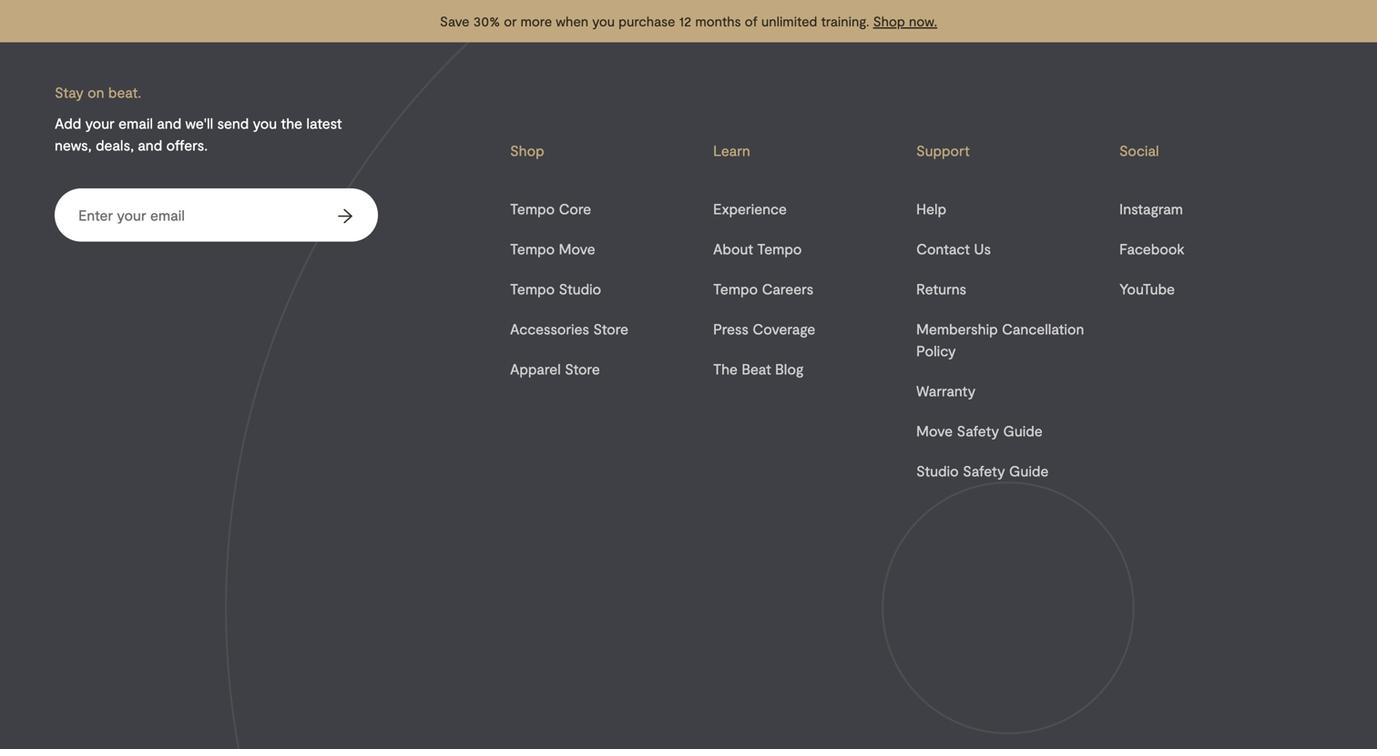 Task type: describe. For each thing, give the bounding box(es) containing it.
blog
[[776, 361, 804, 378]]

1 vertical spatial move
[[917, 423, 953, 440]]

returns
[[917, 280, 967, 298]]

studio safety guide link
[[917, 463, 1049, 480]]

learn
[[714, 142, 751, 159]]

contact us
[[917, 240, 992, 258]]

on
[[88, 84, 104, 101]]

send
[[217, 115, 249, 132]]

tempo careers
[[714, 280, 814, 298]]

news,
[[55, 136, 92, 154]]

guide for studio safety guide
[[1010, 463, 1049, 480]]

safety for studio
[[963, 463, 1006, 480]]

studio safety guide
[[917, 463, 1049, 480]]

apparel
[[510, 361, 561, 378]]

facebook link
[[1120, 240, 1185, 258]]

when
[[556, 13, 589, 29]]

move safety guide link
[[917, 423, 1043, 440]]

purchase
[[619, 13, 676, 29]]

unlimited
[[762, 13, 818, 29]]

the
[[714, 361, 738, 378]]

instagram
[[1120, 200, 1184, 217]]

1 vertical spatial studio
[[917, 463, 959, 480]]

0 vertical spatial move
[[559, 240, 596, 258]]

accessories store link
[[510, 320, 629, 338]]

beat
[[742, 361, 772, 378]]

store for apparel store
[[565, 361, 600, 378]]

press
[[714, 320, 749, 338]]

press coverage link
[[714, 320, 816, 338]]

policy
[[917, 342, 956, 360]]

experience link
[[714, 200, 787, 217]]

stay
[[55, 84, 84, 101]]

accessories
[[510, 320, 590, 338]]

0 vertical spatial and
[[157, 115, 182, 132]]

add
[[55, 115, 81, 132]]

tempo move link
[[510, 240, 596, 258]]

0 vertical spatial shop
[[874, 13, 906, 29]]

months
[[696, 13, 741, 29]]

you inside add your email and we'll send you the latest news, deals, and offers.
[[253, 115, 277, 132]]

membership cancellation policy
[[917, 320, 1085, 360]]

returns link
[[917, 280, 967, 298]]

tempo for tempo move
[[510, 240, 555, 258]]

stay on beat.
[[55, 84, 141, 101]]

coverage
[[753, 320, 816, 338]]

about tempo link
[[714, 240, 802, 258]]

tempo for tempo core
[[510, 200, 555, 217]]

tempo careers link
[[714, 280, 814, 298]]

latest
[[307, 115, 342, 132]]

contact
[[917, 240, 970, 258]]

more
[[521, 13, 552, 29]]

cancellation
[[1002, 320, 1085, 338]]

help link
[[917, 200, 947, 217]]

Enter your email email field
[[55, 189, 378, 242]]

30%
[[473, 13, 500, 29]]

tempo for tempo studio
[[510, 280, 555, 298]]

about
[[714, 240, 754, 258]]



Task type: vqa. For each thing, say whether or not it's contained in the screenshot.
Stay on beat.
yes



Task type: locate. For each thing, give the bounding box(es) containing it.
tempo up careers
[[758, 240, 802, 258]]

1 horizontal spatial shop
[[874, 13, 906, 29]]

move
[[559, 240, 596, 258], [917, 423, 953, 440]]

membership
[[917, 320, 998, 338]]

store for accessories store
[[594, 320, 629, 338]]

apparel store link
[[510, 361, 600, 378]]

email
[[119, 115, 153, 132]]

save 30% or more when you purchase 12 months of unlimited training. shop now.
[[440, 13, 938, 29]]

tempo core link
[[510, 200, 592, 217]]

store right accessories
[[594, 320, 629, 338]]

0 vertical spatial store
[[594, 320, 629, 338]]

safety for move
[[957, 423, 1000, 440]]

tempo studio link
[[510, 280, 602, 298]]

1 horizontal spatial you
[[593, 13, 615, 29]]

safety up studio safety guide
[[957, 423, 1000, 440]]

warranty link
[[917, 382, 976, 400]]

1 horizontal spatial move
[[917, 423, 953, 440]]

tempo down about
[[714, 280, 758, 298]]

tempo up accessories
[[510, 280, 555, 298]]

0 horizontal spatial you
[[253, 115, 277, 132]]

shop up tempo core link
[[510, 142, 545, 159]]

studio down 'move safety guide' link
[[917, 463, 959, 480]]

add your email and we'll send you the latest news, deals, and offers.
[[55, 115, 342, 154]]

tempo down tempo core link
[[510, 240, 555, 258]]

about tempo
[[714, 240, 802, 258]]

tempo
[[510, 200, 555, 217], [510, 240, 555, 258], [758, 240, 802, 258], [510, 280, 555, 298], [714, 280, 758, 298]]

1 vertical spatial you
[[253, 115, 277, 132]]

move down warranty
[[917, 423, 953, 440]]

us
[[974, 240, 992, 258]]

accessories store
[[510, 320, 629, 338]]

0 vertical spatial you
[[593, 13, 615, 29]]

you left the
[[253, 115, 277, 132]]

youtube
[[1120, 280, 1176, 298]]

careers
[[762, 280, 814, 298]]

safety
[[957, 423, 1000, 440], [963, 463, 1006, 480]]

12
[[679, 13, 692, 29]]

1 vertical spatial and
[[138, 136, 162, 154]]

studio
[[559, 280, 602, 298], [917, 463, 959, 480]]

instagram link
[[1120, 200, 1184, 217]]

and
[[157, 115, 182, 132], [138, 136, 162, 154]]

you right when
[[593, 13, 615, 29]]

tempo left core
[[510, 200, 555, 217]]

of
[[745, 13, 758, 29]]

move safety guide
[[917, 423, 1043, 440]]

training.
[[821, 13, 870, 29]]

tempo studio
[[510, 280, 602, 298]]

the beat blog
[[714, 361, 804, 378]]

tempo move
[[510, 240, 596, 258]]

guide up studio safety guide
[[1004, 423, 1043, 440]]

save
[[440, 13, 470, 29]]

your
[[85, 115, 115, 132]]

and up 'offers.'
[[157, 115, 182, 132]]

0 vertical spatial guide
[[1004, 423, 1043, 440]]

guide for move safety guide
[[1004, 423, 1043, 440]]

0 horizontal spatial studio
[[559, 280, 602, 298]]

warranty
[[917, 382, 976, 400]]

1 horizontal spatial studio
[[917, 463, 959, 480]]

move down core
[[559, 240, 596, 258]]

and down the email
[[138, 136, 162, 154]]

support
[[917, 142, 970, 159]]

tempo core
[[510, 200, 592, 217]]

contact us link
[[917, 240, 992, 258]]

0 vertical spatial safety
[[957, 423, 1000, 440]]

now.
[[909, 13, 938, 29]]

press coverage
[[714, 320, 816, 338]]

or
[[504, 13, 517, 29]]

store down accessories store
[[565, 361, 600, 378]]

facebook
[[1120, 240, 1185, 258]]

you
[[593, 13, 615, 29], [253, 115, 277, 132]]

1 vertical spatial shop
[[510, 142, 545, 159]]

shop left now.
[[874, 13, 906, 29]]

0 vertical spatial studio
[[559, 280, 602, 298]]

the
[[281, 115, 303, 132]]

shop
[[874, 13, 906, 29], [510, 142, 545, 159]]

1 vertical spatial store
[[565, 361, 600, 378]]

1 vertical spatial guide
[[1010, 463, 1049, 480]]

shop now. link
[[874, 13, 938, 29]]

core
[[559, 200, 592, 217]]

deals,
[[96, 136, 134, 154]]

0 horizontal spatial shop
[[510, 142, 545, 159]]

experience
[[714, 200, 787, 217]]

1 vertical spatial safety
[[963, 463, 1006, 480]]

beat.
[[108, 84, 141, 101]]

tempo for tempo careers
[[714, 280, 758, 298]]

guide
[[1004, 423, 1043, 440], [1010, 463, 1049, 480]]

membership cancellation policy link
[[917, 320, 1085, 360]]

apparel store
[[510, 361, 600, 378]]

guide down move safety guide
[[1010, 463, 1049, 480]]

store
[[594, 320, 629, 338], [565, 361, 600, 378]]

youtube link
[[1120, 280, 1176, 298]]

studio up accessories store
[[559, 280, 602, 298]]

social
[[1120, 142, 1160, 159]]

we'll
[[185, 115, 213, 132]]

safety down 'move safety guide' link
[[963, 463, 1006, 480]]

offers.
[[166, 136, 208, 154]]

0 horizontal spatial move
[[559, 240, 596, 258]]

help
[[917, 200, 947, 217]]

the beat blog link
[[714, 361, 804, 378]]



